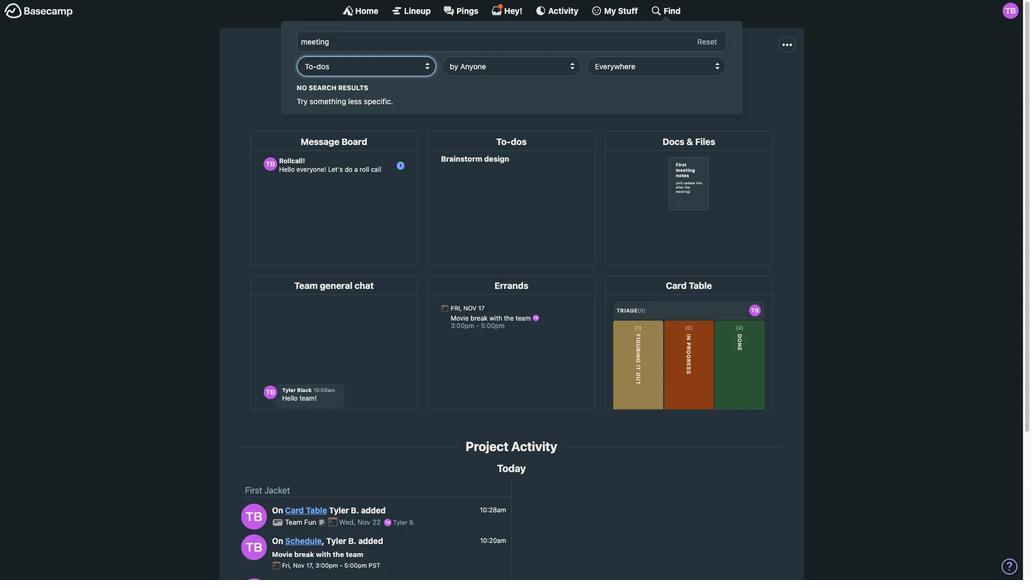 Task type: locate. For each thing, give the bounding box(es) containing it.
a
[[647, 74, 653, 83]]

on
[[272, 506, 283, 515], [272, 536, 283, 546]]

home
[[355, 6, 379, 15]]

1 horizontal spatial colors!
[[683, 74, 710, 83]]

0 horizontal spatial colors!
[[619, 74, 645, 83]]

card table link
[[285, 506, 327, 515]]

on up movie
[[272, 536, 283, 546]]

jacket for first jacket let's create the first jacket of the company! i am thinking rabits and strips and colors! a lot of colors!
[[505, 49, 559, 70]]

rabits
[[537, 74, 559, 83]]

tyler right ,
[[327, 536, 346, 546]]

on for on card table tyler b. added
[[272, 506, 283, 515]]

1 vertical spatial first
[[245, 486, 262, 496]]

the
[[362, 74, 375, 83], [430, 74, 442, 83], [333, 550, 344, 559]]

first for first jacket
[[245, 486, 262, 496]]

first
[[465, 49, 501, 70], [245, 486, 262, 496]]

1 vertical spatial nov
[[293, 562, 305, 569]]

jacket inside the first jacket let's create the first jacket of the company! i am thinking rabits and strips and colors! a lot of colors!
[[505, 49, 559, 70]]

0 vertical spatial first
[[465, 49, 501, 70]]

1 on from the top
[[272, 506, 283, 515]]

0 vertical spatial on
[[272, 506, 283, 515]]

2 on from the top
[[272, 536, 283, 546]]

first jacket let's create the first jacket of the company! i am thinking rabits and strips and colors! a lot of colors!
[[314, 49, 710, 83]]

and right strips
[[602, 74, 616, 83]]

1 vertical spatial b.
[[409, 519, 415, 526]]

added down 22
[[359, 536, 383, 546]]

the left company!
[[430, 74, 442, 83]]

lot
[[655, 74, 671, 83]]

0 vertical spatial tyler
[[329, 506, 349, 515]]

specific.
[[364, 97, 393, 106]]

0 horizontal spatial first
[[245, 486, 262, 496]]

tyler for tyler b. added
[[329, 506, 349, 515]]

1 and from the left
[[561, 74, 576, 83]]

added
[[361, 506, 386, 515], [359, 536, 383, 546]]

0 horizontal spatial of
[[420, 74, 427, 83]]

first
[[377, 74, 392, 83]]

1 vertical spatial added
[[359, 536, 383, 546]]

tyler for ,       tyler b. added
[[327, 536, 346, 546]]

b. up the 'team' on the left bottom of page
[[348, 536, 357, 546]]

colors! right lot
[[683, 74, 710, 83]]

0 vertical spatial added
[[361, 506, 386, 515]]

0 vertical spatial nov
[[358, 518, 371, 527]]

tyler up wed,
[[329, 506, 349, 515]]

2 and from the left
[[602, 74, 616, 83]]

2 vertical spatial tyler
[[327, 536, 346, 546]]

jacket
[[505, 49, 559, 70], [265, 486, 290, 496]]

activity link
[[536, 5, 579, 16]]

1 horizontal spatial the
[[362, 74, 375, 83]]

0 horizontal spatial the
[[333, 550, 344, 559]]

0 horizontal spatial nov
[[293, 562, 305, 569]]

0 vertical spatial b.
[[351, 506, 359, 515]]

pings
[[457, 6, 479, 15]]

my
[[605, 6, 616, 15]]

0 vertical spatial activity
[[548, 6, 579, 15]]

17,
[[306, 562, 314, 569]]

pings button
[[444, 5, 479, 16]]

,
[[322, 536, 325, 546]]

nov
[[358, 518, 371, 527], [293, 562, 305, 569]]

my stuff
[[605, 6, 638, 15]]

activity up today
[[512, 439, 558, 454]]

1 horizontal spatial first
[[465, 49, 501, 70]]

movie
[[272, 550, 293, 559]]

0 horizontal spatial and
[[561, 74, 576, 83]]

1 horizontal spatial jacket
[[505, 49, 559, 70]]

the left first
[[362, 74, 375, 83]]

1 of from the left
[[420, 74, 427, 83]]

1 horizontal spatial and
[[602, 74, 616, 83]]

fri,
[[282, 562, 291, 569]]

5:00pm
[[345, 562, 367, 569]]

jacket up thinking
[[505, 49, 559, 70]]

schedule
[[285, 536, 322, 546]]

22
[[373, 518, 381, 527]]

tyler right 22
[[393, 519, 408, 526]]

b. up wed, nov 22
[[351, 506, 359, 515]]

added up 22
[[361, 506, 386, 515]]

Search for… search field
[[297, 32, 727, 52]]

0 horizontal spatial jacket
[[265, 486, 290, 496]]

0 vertical spatial jacket
[[505, 49, 559, 70]]

b.
[[351, 506, 359, 515], [409, 519, 415, 526], [348, 536, 357, 546]]

colors!
[[619, 74, 645, 83], [683, 74, 710, 83]]

b. right 22
[[409, 519, 415, 526]]

and left strips
[[561, 74, 576, 83]]

of right jacket
[[420, 74, 427, 83]]

1 vertical spatial on
[[272, 536, 283, 546]]

the up - at the left of the page
[[333, 550, 344, 559]]

on left card
[[272, 506, 283, 515]]

of right lot
[[673, 74, 681, 83]]

1 vertical spatial activity
[[512, 439, 558, 454]]

nov left 22
[[358, 518, 371, 527]]

jacket for first jacket
[[265, 486, 290, 496]]

1 horizontal spatial of
[[673, 74, 681, 83]]

colors! left a
[[619, 74, 645, 83]]

activity
[[548, 6, 579, 15], [512, 439, 558, 454]]

find button
[[651, 5, 681, 16]]

wed, nov 22
[[339, 518, 383, 527]]

break
[[294, 550, 314, 559]]

activity left my
[[548, 6, 579, 15]]

let's
[[314, 74, 333, 83]]

tyler
[[329, 506, 349, 515], [393, 519, 408, 526], [327, 536, 346, 546]]

pst
[[369, 562, 380, 569]]

2 horizontal spatial the
[[430, 74, 442, 83]]

1 vertical spatial jacket
[[265, 486, 290, 496]]

nov left 17, at the left of page
[[293, 562, 305, 569]]

team
[[346, 550, 364, 559]]

first inside the first jacket let's create the first jacket of the company! i am thinking rabits and strips and colors! a lot of colors!
[[465, 49, 501, 70]]

main element
[[0, 0, 1024, 114]]

and
[[561, 74, 576, 83], [602, 74, 616, 83]]

jacket
[[394, 74, 417, 83]]

wed,
[[339, 518, 356, 527]]

schedule link
[[285, 536, 322, 546]]

table
[[306, 506, 327, 515]]

of
[[420, 74, 427, 83], [673, 74, 681, 83]]

2 of from the left
[[673, 74, 681, 83]]

first jacket
[[245, 486, 290, 496]]

1 horizontal spatial nov
[[358, 518, 371, 527]]

10:28am element
[[480, 506, 506, 514]]

tyler black image
[[1003, 3, 1019, 19], [241, 504, 267, 530], [384, 519, 392, 526], [241, 534, 267, 560]]

2 vertical spatial b.
[[348, 536, 357, 546]]

try
[[297, 97, 308, 106]]

jacket up card
[[265, 486, 290, 496]]

None reset field
[[692, 35, 723, 49]]

10:20am element
[[480, 537, 506, 545]]



Task type: vqa. For each thing, say whether or not it's contained in the screenshot.
Steve Marsh image
no



Task type: describe. For each thing, give the bounding box(es) containing it.
nov inside movie break with the team fri, nov 17, 3:00pm -     5:00pm pst
[[293, 562, 305, 569]]

no
[[297, 84, 307, 92]]

-
[[340, 562, 343, 569]]

hey!
[[504, 6, 523, 15]]

project
[[466, 439, 509, 454]]

something
[[310, 97, 346, 106]]

first jacket link
[[245, 486, 290, 496]]

10:28am
[[480, 506, 506, 514]]

thinking
[[504, 74, 535, 83]]

added for tyler b. added
[[361, 506, 386, 515]]

1 vertical spatial tyler
[[393, 519, 408, 526]]

10:20am
[[480, 537, 506, 545]]

2 colors! from the left
[[683, 74, 710, 83]]

on for on schedule ,       tyler b. added
[[272, 536, 283, 546]]

b. for ,       tyler b. added
[[348, 536, 357, 546]]

people on this project element
[[533, 85, 564, 118]]

first for first jacket let's create the first jacket of the company! i am thinking rabits and strips and colors! a lot of colors!
[[465, 49, 501, 70]]

no search results try something less specific.
[[297, 84, 393, 106]]

less
[[348, 97, 362, 106]]

b. for tyler b. added
[[351, 506, 359, 515]]

hey! button
[[492, 4, 523, 16]]

strips
[[578, 74, 599, 83]]

card
[[285, 506, 304, 515]]

results
[[338, 84, 368, 92]]

none reset field inside the main element
[[692, 35, 723, 49]]

fun
[[304, 518, 316, 527]]

3:00pm
[[316, 562, 338, 569]]

tyler b.
[[392, 519, 415, 526]]

find
[[664, 6, 681, 15]]

lineup
[[404, 6, 431, 15]]

on schedule ,       tyler b. added
[[272, 536, 383, 546]]

activity inside the main element
[[548, 6, 579, 15]]

lineup link
[[392, 5, 431, 16]]

search
[[309, 84, 337, 92]]

1 colors! from the left
[[619, 74, 645, 83]]

team
[[285, 518, 303, 527]]

the inside movie break with the team fri, nov 17, 3:00pm -     5:00pm pst
[[333, 550, 344, 559]]

am
[[489, 74, 501, 83]]

my stuff button
[[592, 5, 638, 16]]

movie break with the team fri, nov 17, 3:00pm -     5:00pm pst
[[272, 550, 380, 569]]

on card table tyler b. added
[[272, 506, 386, 515]]

stuff
[[618, 6, 638, 15]]

company!
[[445, 74, 483, 83]]

switch accounts image
[[4, 3, 73, 19]]

home link
[[343, 5, 379, 16]]

project activity
[[466, 439, 558, 454]]

create
[[335, 74, 360, 83]]

added for ,       tyler b. added
[[359, 536, 383, 546]]

try something less specific. alert
[[297, 83, 727, 107]]

movie break with the team link
[[272, 550, 364, 559]]

today
[[497, 463, 526, 474]]

team fun
[[285, 518, 318, 527]]

i
[[485, 74, 487, 83]]

with
[[316, 550, 331, 559]]



